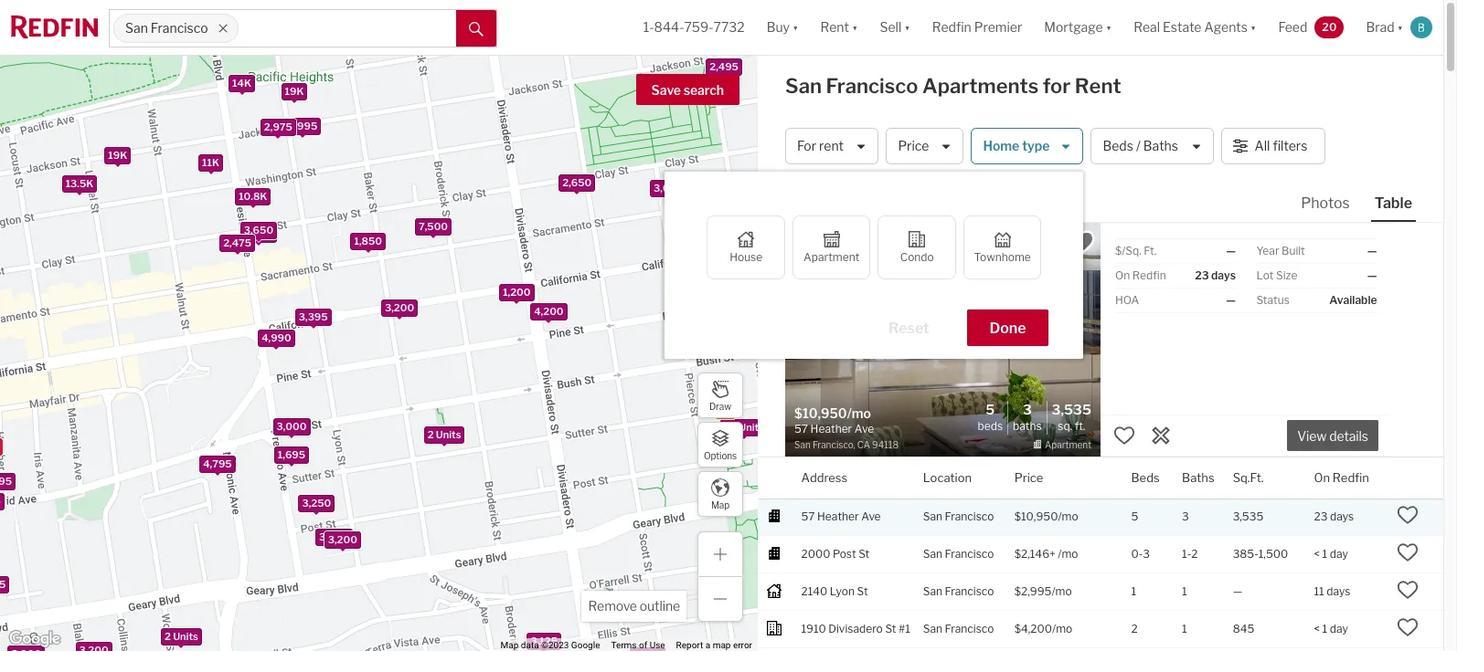 Task type: vqa. For each thing, say whether or not it's contained in the screenshot.
leftmost bd
no



Task type: locate. For each thing, give the bounding box(es) containing it.
condo
[[900, 250, 934, 264]]

1 vertical spatial favorite this home image
[[1397, 542, 1419, 564]]

view details
[[1297, 429, 1368, 445]]

sq.ft. button
[[1233, 458, 1264, 499]]

6 ▾ from the left
[[1397, 20, 1403, 35]]

2 vertical spatial beds
[[1131, 470, 1160, 485]]

1 < from the top
[[1314, 547, 1320, 561]]

baths left sq.ft.
[[1182, 470, 1214, 485]]

san francisco apartments for rent
[[785, 74, 1121, 98]]

3 up 1-2
[[1182, 510, 1189, 523]]

/mo down $2,995 /mo
[[1052, 622, 1072, 636]]

1 vertical spatial baths
[[1013, 420, 1042, 433]]

$4,200 /mo
[[1014, 622, 1072, 636]]

0 vertical spatial price
[[898, 138, 929, 154]]

23 days left lot
[[1195, 269, 1236, 282]]

▾ right brad
[[1397, 20, 1403, 35]]

None search field
[[238, 10, 456, 47]]

option group
[[707, 216, 1042, 280]]

0 horizontal spatial 23 days
[[1195, 269, 1236, 282]]

map button
[[697, 472, 743, 517]]

1 horizontal spatial 2 units
[[427, 429, 461, 442]]

table button
[[1371, 194, 1416, 222]]

▾ for mortgage ▾
[[1106, 20, 1112, 35]]

0 horizontal spatial redfin
[[932, 20, 972, 35]]

days down on redfin button
[[1330, 510, 1354, 523]]

1 day from the top
[[1330, 547, 1348, 561]]

©2023
[[541, 641, 569, 651]]

1 vertical spatial ft.
[[1075, 420, 1085, 433]]

units
[[738, 421, 764, 434], [435, 429, 461, 442], [173, 631, 198, 644]]

/mo up $2,146+ /mo
[[1058, 510, 1078, 523]]

map left data
[[501, 641, 519, 651]]

st right lyon
[[857, 585, 868, 598]]

3 inside 3 baths
[[1023, 402, 1032, 419]]

1 vertical spatial favorite this home image
[[1397, 617, 1419, 639]]

1 vertical spatial map
[[501, 641, 519, 651]]

size
[[1276, 269, 1298, 282]]

1 vertical spatial price button
[[1014, 458, 1043, 499]]

agents
[[1204, 20, 1248, 35]]

dialog containing reset
[[665, 172, 1084, 359]]

— left status
[[1226, 293, 1236, 307]]

2,975
[[264, 121, 292, 133]]

2 vertical spatial days
[[1327, 585, 1351, 598]]

< for 845
[[1314, 622, 1320, 636]]

0 horizontal spatial price
[[898, 138, 929, 154]]

2 vertical spatial redfin
[[1333, 470, 1369, 485]]

5 left 3 baths
[[986, 402, 995, 419]]

0 vertical spatial on
[[1115, 269, 1130, 282]]

0 vertical spatial 3
[[1023, 402, 1032, 419]]

/mo for $2,146+ /mo
[[1058, 547, 1078, 561]]

heather
[[817, 510, 859, 523]]

real estate agents ▾ button
[[1123, 0, 1267, 55]]

0 horizontal spatial favorite this home image
[[1113, 425, 1135, 447]]

francisco for 2140 lyon st
[[945, 585, 994, 598]]

0 vertical spatial st
[[859, 547, 870, 561]]

< up the 11
[[1314, 547, 1320, 561]]

1 < 1 day from the top
[[1314, 547, 1348, 561]]

1 horizontal spatial ft.
[[1144, 244, 1157, 258]]

▾ for brad ▾
[[1397, 20, 1403, 35]]

759-
[[684, 20, 714, 35]]

0 vertical spatial 1-
[[643, 20, 654, 35]]

baths button
[[1182, 458, 1214, 499]]

2000
[[801, 547, 830, 561]]

1 vertical spatial 3,535
[[1233, 510, 1264, 523]]

0 horizontal spatial 5
[[986, 402, 995, 419]]

2 ▾ from the left
[[852, 20, 858, 35]]

1 horizontal spatial 1-
[[1182, 547, 1191, 561]]

2 horizontal spatial baths
[[1182, 470, 1214, 485]]

buy ▾ button
[[756, 0, 809, 55]]

days left lot
[[1211, 269, 1236, 282]]

0 horizontal spatial units
[[173, 631, 198, 644]]

3
[[1023, 402, 1032, 419], [1182, 510, 1189, 523], [1143, 547, 1150, 561]]

baths left sq.
[[1013, 420, 1042, 433]]

francisco left $2,146+
[[945, 547, 994, 561]]

▾ left 'sell'
[[852, 20, 858, 35]]

0 horizontal spatial 3,200
[[327, 534, 357, 547]]

1 up the 11
[[1322, 547, 1328, 561]]

▾ for rent ▾
[[852, 20, 858, 35]]

map
[[711, 500, 730, 511], [501, 641, 519, 651]]

favorite this home image
[[1113, 425, 1135, 447], [1397, 617, 1419, 639]]

— for size
[[1367, 269, 1377, 282]]

rent ▾ button
[[809, 0, 869, 55]]

0 horizontal spatial 3
[[1023, 402, 1032, 419]]

1 horizontal spatial redfin
[[1132, 269, 1166, 282]]

francisco left the $2,995
[[945, 585, 994, 598]]

$10,950 /mo
[[1014, 510, 1078, 523]]

price button up $10,950 at the right bottom
[[1014, 458, 1043, 499]]

3,000
[[276, 421, 306, 433]]

0 vertical spatial 3,200
[[384, 302, 414, 314]]

beds inside the beds / baths button
[[1103, 138, 1133, 154]]

/mo for $4,200 /mo
[[1052, 622, 1072, 636]]

rent
[[819, 138, 844, 154]]

heading
[[794, 405, 943, 452]]

0 vertical spatial baths
[[1143, 138, 1178, 154]]

1 vertical spatial <
[[1314, 622, 1320, 636]]

redfin down $/sq. ft.
[[1132, 269, 1166, 282]]

2 favorite this home image from the top
[[1397, 542, 1419, 564]]

1 vertical spatial 23
[[1314, 510, 1328, 523]]

— left the year
[[1226, 244, 1236, 258]]

map for map data ©2023 google
[[501, 641, 519, 651]]

2 < 1 day from the top
[[1314, 622, 1348, 636]]

3 right 5 beds
[[1023, 402, 1032, 419]]

3 favorite this home image from the top
[[1397, 579, 1419, 601]]

price down "san francisco apartments for rent"
[[898, 138, 929, 154]]

3 ▾ from the left
[[904, 20, 910, 35]]

23 left lot
[[1195, 269, 1209, 282]]

report a map error link
[[676, 641, 752, 651]]

map inside map button
[[711, 500, 730, 511]]

$10,950
[[1014, 510, 1058, 523]]

map for map
[[711, 500, 730, 511]]

beds down x-out this home image on the bottom
[[1131, 470, 1160, 485]]

1 horizontal spatial 3,535
[[1233, 510, 1264, 523]]

price button down "san francisco apartments for rent"
[[886, 128, 964, 165]]

map down options
[[711, 500, 730, 511]]

rent ▾ button
[[820, 0, 858, 55]]

home
[[983, 138, 1020, 154]]

3 baths
[[1013, 402, 1042, 433]]

Apartment checkbox
[[792, 216, 871, 280]]

ft. right the $/sq.
[[1144, 244, 1157, 258]]

francisco
[[151, 20, 208, 36], [826, 74, 918, 98], [945, 510, 994, 523], [945, 547, 994, 561], [945, 585, 994, 598], [945, 622, 994, 636]]

1 horizontal spatial 3,200
[[384, 302, 414, 314]]

1 horizontal spatial units
[[435, 429, 461, 442]]

0 vertical spatial < 1 day
[[1314, 547, 1348, 561]]

0 horizontal spatial 2 units
[[164, 631, 198, 644]]

1 vertical spatial price
[[1014, 470, 1043, 485]]

1-844-759-7732
[[643, 20, 745, 35]]

▾ right buy
[[793, 20, 798, 35]]

5 up "0-"
[[1131, 510, 1138, 523]]

0 vertical spatial 5
[[986, 402, 995, 419]]

done
[[990, 320, 1026, 337]]

7732
[[714, 20, 745, 35]]

1 down "0-"
[[1131, 585, 1136, 598]]

1 vertical spatial days
[[1330, 510, 1354, 523]]

1 favorite this home image from the top
[[1397, 504, 1419, 526]]

57
[[801, 510, 815, 523]]

year
[[1256, 244, 1279, 258]]

day
[[1330, 547, 1348, 561], [1330, 622, 1348, 636]]

st left #1
[[885, 622, 896, 636]]

beds left /
[[1103, 138, 1133, 154]]

beds / baths
[[1103, 138, 1178, 154]]

days for —
[[1327, 585, 1351, 598]]

3,535 up sq.
[[1052, 402, 1091, 419]]

5 inside 5 beds
[[986, 402, 995, 419]]

1 vertical spatial 3,200
[[327, 534, 357, 547]]

francisco left remove san francisco icon
[[151, 20, 208, 36]]

for
[[1043, 74, 1071, 98]]

post
[[833, 547, 856, 561]]

0 horizontal spatial on
[[1115, 269, 1130, 282]]

francisco down "location" button
[[945, 510, 994, 523]]

0 vertical spatial day
[[1330, 547, 1348, 561]]

0 horizontal spatial baths
[[1013, 420, 1042, 433]]

1 vertical spatial 23 days
[[1314, 510, 1354, 523]]

2 vertical spatial st
[[885, 622, 896, 636]]

/mo down $2,146+ /mo
[[1052, 585, 1072, 598]]

price
[[898, 138, 929, 154], [1014, 470, 1043, 485]]

day down 11 days
[[1330, 622, 1348, 636]]

1- right 0-3
[[1182, 547, 1191, 561]]

save search button
[[636, 74, 740, 105]]

385-
[[1233, 547, 1259, 561]]

san francisco for 57 heather ave
[[923, 510, 994, 523]]

0 vertical spatial price button
[[886, 128, 964, 165]]

rent inside dropdown button
[[820, 20, 849, 35]]

2
[[427, 429, 433, 442], [1191, 547, 1198, 561], [1131, 622, 1138, 636], [164, 631, 170, 644]]

< 1 day for 845
[[1314, 622, 1348, 636]]

days right the 11
[[1327, 585, 1351, 598]]

rent right the for
[[1075, 74, 1121, 98]]

ft. right sq.
[[1075, 420, 1085, 433]]

mortgage
[[1044, 20, 1103, 35]]

draw
[[709, 401, 731, 412]]

premier
[[974, 20, 1022, 35]]

2 < from the top
[[1314, 622, 1320, 636]]

/mo right $2,146+
[[1058, 547, 1078, 561]]

0 vertical spatial beds
[[1103, 138, 1133, 154]]

1910 divisadero st #1
[[801, 622, 910, 636]]

3,200 down 3,250
[[327, 534, 357, 547]]

rent right buy ▾
[[820, 20, 849, 35]]

san for 57 heather ave
[[923, 510, 943, 523]]

0 vertical spatial map
[[711, 500, 730, 511]]

1 horizontal spatial on
[[1314, 470, 1330, 485]]

option group containing house
[[707, 216, 1042, 280]]

/mo
[[1058, 510, 1078, 523], [1058, 547, 1078, 561], [1052, 585, 1072, 598], [1052, 622, 1072, 636]]

0-
[[1131, 547, 1143, 561]]

23 days down on redfin button
[[1314, 510, 1354, 523]]

status
[[1256, 293, 1290, 307]]

san francisco for 2140 lyon st
[[923, 585, 994, 598]]

on down view
[[1314, 470, 1330, 485]]

ave
[[861, 510, 881, 523]]

redfin left premier on the top of page
[[932, 20, 972, 35]]

▾ right agents
[[1250, 20, 1256, 35]]

844-
[[654, 20, 684, 35]]

on redfin down details
[[1314, 470, 1369, 485]]

< 1 day for 385-1,500
[[1314, 547, 1348, 561]]

1 left the 845
[[1182, 622, 1187, 636]]

1 vertical spatial 1-
[[1182, 547, 1191, 561]]

brad
[[1366, 20, 1395, 35]]

san for 2140 lyon st
[[923, 585, 943, 598]]

dialog
[[665, 172, 1084, 359]]

0 horizontal spatial ft.
[[1075, 420, 1085, 433]]

▾
[[793, 20, 798, 35], [852, 20, 858, 35], [904, 20, 910, 35], [1106, 20, 1112, 35], [1250, 20, 1256, 35], [1397, 20, 1403, 35]]

5 for 5
[[1131, 510, 1138, 523]]

0 horizontal spatial map
[[501, 641, 519, 651]]

$/sq. ft.
[[1115, 244, 1157, 258]]

terms of use link
[[611, 641, 665, 651]]

3,535
[[1052, 402, 1091, 419], [1233, 510, 1264, 523]]

0 vertical spatial 19k
[[284, 85, 303, 98]]

on redfin down $/sq. ft.
[[1115, 269, 1166, 282]]

on up hoa at the top of page
[[1115, 269, 1130, 282]]

reset
[[889, 320, 929, 337]]

favorite this home image for < 1 day
[[1397, 542, 1419, 564]]

2 vertical spatial favorite this home image
[[1397, 579, 1419, 601]]

0 vertical spatial 23 days
[[1195, 269, 1236, 282]]

— down table button
[[1367, 244, 1377, 258]]

day for 385-1,500
[[1330, 547, 1348, 561]]

sell ▾ button
[[869, 0, 921, 55]]

beds
[[1103, 138, 1133, 154], [978, 420, 1003, 433], [1131, 470, 1160, 485]]

< 1 day up 11 days
[[1314, 547, 1348, 561]]

< down the 11
[[1314, 622, 1320, 636]]

favorite button image
[[1065, 228, 1096, 259]]

1- left 759-
[[643, 20, 654, 35]]

— up available
[[1367, 269, 1377, 282]]

0 vertical spatial 3,535
[[1052, 402, 1091, 419]]

0 vertical spatial favorite this home image
[[1397, 504, 1419, 526]]

real estate agents ▾ link
[[1134, 0, 1256, 55]]

francisco for 1910 divisadero st #1
[[945, 622, 994, 636]]

1 horizontal spatial 3
[[1143, 547, 1150, 561]]

remove san francisco image
[[217, 23, 228, 34]]

3 left 1-2
[[1143, 547, 1150, 561]]

3,200
[[384, 302, 414, 314], [327, 534, 357, 547]]

23 down on redfin button
[[1314, 510, 1328, 523]]

2 day from the top
[[1330, 622, 1348, 636]]

2 units
[[427, 429, 461, 442], [164, 631, 198, 644]]

1 vertical spatial 5
[[1131, 510, 1138, 523]]

3,200 right 3,395
[[384, 302, 414, 314]]

view details button
[[1287, 421, 1379, 452]]

baths right /
[[1143, 138, 1178, 154]]

1 vertical spatial 3
[[1182, 510, 1189, 523]]

1-2
[[1182, 547, 1198, 561]]

favorite this home image
[[1397, 504, 1419, 526], [1397, 542, 1419, 564], [1397, 579, 1419, 601]]

1 vertical spatial 2 units
[[164, 631, 198, 644]]

0 horizontal spatial 3,535
[[1052, 402, 1091, 419]]

favorite this home image for 11 days
[[1397, 579, 1419, 601]]

1 vertical spatial on
[[1314, 470, 1330, 485]]

< 1 day down 11 days
[[1314, 622, 1348, 636]]

st right post
[[859, 547, 870, 561]]

francisco left $4,200
[[945, 622, 994, 636]]

4 ▾ from the left
[[1106, 20, 1112, 35]]

▾ right 'sell'
[[904, 20, 910, 35]]

3,535 up '385-'
[[1233, 510, 1264, 523]]

19k
[[284, 85, 303, 98], [108, 149, 127, 162]]

1 vertical spatial st
[[857, 585, 868, 598]]

845
[[1233, 622, 1254, 636]]

1 horizontal spatial 23 days
[[1314, 510, 1354, 523]]

francisco for 2000 post st
[[945, 547, 994, 561]]

1 horizontal spatial 19k
[[284, 85, 303, 98]]

1 down 1-2
[[1182, 585, 1187, 598]]

1 ▾ from the left
[[793, 20, 798, 35]]

0 vertical spatial on redfin
[[1115, 269, 1166, 282]]

0 horizontal spatial rent
[[820, 20, 849, 35]]

1 horizontal spatial baths
[[1143, 138, 1178, 154]]

0 horizontal spatial price button
[[886, 128, 964, 165]]

remove outline
[[588, 599, 680, 614]]

$2,995
[[1014, 585, 1052, 598]]

0 horizontal spatial 1-
[[643, 20, 654, 35]]

day up 11 days
[[1330, 547, 1348, 561]]

mortgage ▾ button
[[1033, 0, 1123, 55]]

details
[[1329, 429, 1368, 445]]

beds button
[[1131, 458, 1160, 499]]

beds left 3 baths
[[978, 420, 1003, 433]]

baths inside button
[[1143, 138, 1178, 154]]

0 vertical spatial <
[[1314, 547, 1320, 561]]

▾ for buy ▾
[[793, 20, 798, 35]]

1 horizontal spatial rent
[[1075, 74, 1121, 98]]

3 for 3
[[1182, 510, 1189, 523]]

price up $10,950 at the right bottom
[[1014, 470, 1043, 485]]

1 horizontal spatial map
[[711, 500, 730, 511]]

feed
[[1278, 20, 1308, 35]]

san francisco
[[125, 20, 208, 36], [923, 510, 994, 523], [923, 547, 994, 561], [923, 585, 994, 598], [923, 622, 994, 636]]

1 vertical spatial 19k
[[108, 149, 127, 162]]

redfin down details
[[1333, 470, 1369, 485]]

1 down the 11
[[1322, 622, 1328, 636]]

1 horizontal spatial on redfin
[[1314, 470, 1369, 485]]

0 vertical spatial rent
[[820, 20, 849, 35]]

real
[[1134, 20, 1160, 35]]

▾ right mortgage
[[1106, 20, 1112, 35]]

0 horizontal spatial 19k
[[108, 149, 127, 162]]

— for built
[[1367, 244, 1377, 258]]

5 for 5 beds
[[986, 402, 995, 419]]

on redfin button
[[1314, 458, 1369, 499]]

2 horizontal spatial 3
[[1182, 510, 1189, 523]]

57 heather ave
[[801, 510, 881, 523]]

next button image
[[1065, 326, 1083, 344]]

1 vertical spatial day
[[1330, 622, 1348, 636]]

1 horizontal spatial 5
[[1131, 510, 1138, 523]]

1 vertical spatial < 1 day
[[1314, 622, 1348, 636]]



Task type: describe. For each thing, give the bounding box(es) containing it.
4,500
[[243, 228, 273, 241]]

1 vertical spatial on redfin
[[1314, 470, 1369, 485]]

House checkbox
[[707, 216, 785, 280]]

real estate agents ▾
[[1134, 20, 1256, 35]]

Townhome checkbox
[[963, 216, 1042, 280]]

0 vertical spatial favorite this home image
[[1113, 425, 1135, 447]]

1- for 844-
[[643, 20, 654, 35]]

1 vertical spatial beds
[[978, 420, 1003, 433]]

photos button
[[1297, 194, 1371, 220]]

4,200
[[534, 305, 563, 318]]

3,535 for 3,535 sq. ft.
[[1052, 402, 1091, 419]]

beds for "beds" button
[[1131, 470, 1160, 485]]

/mo for $2,995 /mo
[[1052, 585, 1072, 598]]

0 vertical spatial redfin
[[932, 20, 972, 35]]

0 vertical spatial ft.
[[1144, 244, 1157, 258]]

mortgage ▾ button
[[1044, 0, 1112, 55]]

data
[[521, 641, 539, 651]]

house
[[730, 250, 763, 264]]

lot size
[[1256, 269, 1298, 282]]

1,200
[[502, 286, 530, 299]]

st for post
[[859, 547, 870, 561]]

available
[[1329, 293, 1377, 307]]

1 vertical spatial rent
[[1075, 74, 1121, 98]]

0 vertical spatial 2 units
[[427, 429, 461, 442]]

remove outline button
[[582, 591, 687, 623]]

0 horizontal spatial 23
[[1195, 269, 1209, 282]]

reset button
[[866, 310, 952, 346]]

brad ▾
[[1366, 20, 1403, 35]]

for rent
[[797, 138, 844, 154]]

— up the 845
[[1233, 585, 1242, 598]]

san francisco for 1910 divisadero st #1
[[923, 622, 994, 636]]

2,475
[[223, 237, 251, 249]]

option group inside dialog
[[707, 216, 1042, 280]]

sq.ft.
[[1233, 470, 1264, 485]]

san for 1910 divisadero st #1
[[923, 622, 943, 636]]

view details link
[[1287, 419, 1379, 452]]

photo of 57 heather ave, san francisco, ca 94118 image
[[785, 223, 1101, 457]]

beds for beds / baths
[[1103, 138, 1133, 154]]

/mo for $10,950 /mo
[[1058, 510, 1078, 523]]

all filters
[[1255, 138, 1308, 154]]

$2,146+ /mo
[[1014, 547, 1078, 561]]

2 vertical spatial baths
[[1182, 470, 1214, 485]]

townhome
[[974, 250, 1031, 264]]

Condo checkbox
[[878, 216, 956, 280]]

buy ▾
[[767, 20, 798, 35]]

1,695
[[277, 449, 305, 461]]

x-out this home image
[[1150, 425, 1172, 447]]

5 beds
[[978, 402, 1003, 433]]

0-3
[[1131, 547, 1150, 561]]

user photo image
[[1411, 16, 1432, 38]]

1 horizontal spatial price button
[[1014, 458, 1043, 499]]

0 horizontal spatial on redfin
[[1115, 269, 1166, 282]]

filters
[[1273, 138, 1308, 154]]

/
[[1136, 138, 1141, 154]]

2 horizontal spatial redfin
[[1333, 470, 1369, 485]]

ft. inside 3,535 sq. ft.
[[1075, 420, 1085, 433]]

4,795
[[203, 458, 231, 471]]

address
[[801, 470, 848, 485]]

on inside button
[[1314, 470, 1330, 485]]

1-844-759-7732 link
[[643, 20, 745, 35]]

redfin premier
[[932, 20, 1022, 35]]

location button
[[923, 458, 972, 499]]

4,990
[[261, 332, 291, 345]]

11 days
[[1314, 585, 1351, 598]]

10.8k
[[238, 190, 267, 203]]

view
[[1297, 429, 1327, 445]]

rent ▾
[[820, 20, 858, 35]]

1 horizontal spatial price
[[1014, 470, 1043, 485]]

report a map error
[[676, 641, 752, 651]]

estate
[[1163, 20, 1202, 35]]

apartments
[[922, 74, 1039, 98]]

san francisco for 2000 post st
[[923, 547, 994, 561]]

favorite this home image for 23 days
[[1397, 504, 1419, 526]]

map data ©2023 google
[[501, 641, 600, 651]]

— for ft.
[[1226, 244, 1236, 258]]

day for 845
[[1330, 622, 1348, 636]]

14k
[[232, 77, 251, 90]]

1- for 2
[[1182, 547, 1191, 561]]

5 ▾ from the left
[[1250, 20, 1256, 35]]

terms of use
[[611, 641, 665, 651]]

3,535 sq. ft.
[[1052, 402, 1091, 433]]

done button
[[967, 310, 1049, 346]]

3,600
[[653, 182, 683, 194]]

3,125
[[530, 635, 557, 648]]

submit search image
[[469, 22, 484, 36]]

3,535 for 3,535
[[1233, 510, 1264, 523]]

home type
[[983, 138, 1050, 154]]

st for divisadero
[[885, 622, 896, 636]]

buy ▾ button
[[767, 0, 798, 55]]

a
[[705, 641, 710, 651]]

1 horizontal spatial favorite this home image
[[1397, 617, 1419, 639]]

▾ for sell ▾
[[904, 20, 910, 35]]

lyon
[[830, 585, 855, 598]]

< for 385-1,500
[[1314, 547, 1320, 561]]

3,800
[[319, 532, 348, 544]]

2 horizontal spatial units
[[738, 421, 764, 434]]

all filters button
[[1221, 128, 1325, 165]]

0 vertical spatial days
[[1211, 269, 1236, 282]]

francisco for 57 heather ave
[[945, 510, 994, 523]]

3 for 3 baths
[[1023, 402, 1032, 419]]

2140
[[801, 585, 828, 598]]

built
[[1282, 244, 1305, 258]]

for
[[797, 138, 816, 154]]

san for 2000 post st
[[923, 547, 943, 561]]

1 horizontal spatial 23
[[1314, 510, 1328, 523]]

st for lyon
[[857, 585, 868, 598]]

error
[[733, 641, 752, 651]]

map region
[[0, 51, 905, 652]]

buy
[[767, 20, 790, 35]]

2000 post st
[[801, 547, 870, 561]]

2 vertical spatial 3
[[1143, 547, 1150, 561]]

type
[[1022, 138, 1050, 154]]

options
[[704, 450, 737, 461]]

all
[[1255, 138, 1270, 154]]

remove
[[588, 599, 637, 614]]

search
[[684, 82, 724, 98]]

divisadero
[[829, 622, 883, 636]]

hoa
[[1115, 293, 1139, 307]]

google image
[[5, 628, 65, 652]]

2140 lyon st
[[801, 585, 868, 598]]

francisco down 'sell'
[[826, 74, 918, 98]]

#1
[[899, 622, 910, 636]]

$2,146+
[[1014, 547, 1056, 561]]

$4,200
[[1014, 622, 1052, 636]]

table
[[1375, 195, 1412, 212]]

3,395
[[298, 311, 327, 324]]

days for 3,535
[[1330, 510, 1354, 523]]

favorite button checkbox
[[1065, 228, 1096, 259]]

address button
[[801, 458, 848, 499]]

13.5k
[[65, 178, 93, 190]]

of
[[639, 641, 647, 651]]



